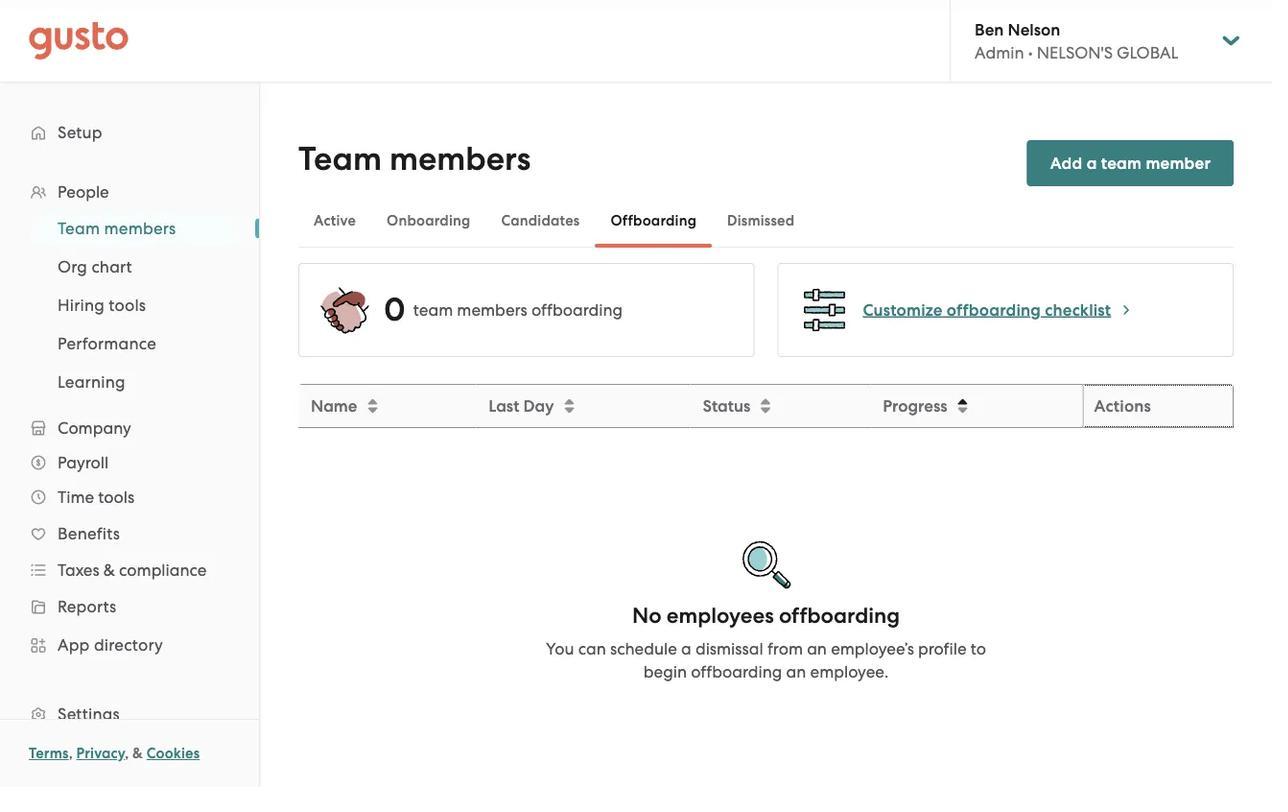 Task type: vqa. For each thing, say whether or not it's contained in the screenshot.
1st , from left
yes



Task type: describe. For each thing, give the bounding box(es) containing it.
time tools button
[[19, 480, 240, 515]]

setup link
[[19, 115, 240, 150]]

chart
[[92, 257, 132, 276]]

time tools
[[58, 488, 135, 507]]

directory
[[94, 636, 163, 655]]

employee's
[[831, 639, 915, 658]]

customize
[[864, 300, 943, 320]]

status button
[[692, 386, 870, 426]]

team members link
[[35, 211, 240, 246]]

customize offboarding checklist link
[[864, 299, 1135, 322]]

hiring tools
[[58, 296, 146, 315]]

1 , from the left
[[69, 745, 73, 762]]

org chart link
[[35, 250, 240, 284]]

0 vertical spatial team members
[[299, 140, 531, 179]]

home image
[[29, 22, 129, 60]]

members inside 'link'
[[104, 219, 176, 238]]

ben nelson admin • nelson's global
[[975, 19, 1179, 62]]

terms
[[29, 745, 69, 762]]

taxes & compliance
[[58, 561, 207, 580]]

company
[[58, 419, 131, 438]]

2 , from the left
[[125, 745, 129, 762]]

benefits
[[58, 524, 120, 543]]

people
[[58, 182, 109, 202]]

hiring
[[58, 296, 105, 315]]

nelson
[[1009, 19, 1061, 39]]

candidates
[[502, 212, 580, 229]]

to
[[971, 639, 987, 658]]

progress
[[884, 396, 948, 416]]

0
[[384, 290, 406, 329]]

schedule
[[611, 639, 678, 658]]

employee.
[[811, 662, 889, 681]]

member
[[1147, 153, 1212, 173]]

onboarding
[[387, 212, 471, 229]]

0 vertical spatial an
[[807, 639, 827, 658]]

nelson's
[[1038, 43, 1114, 62]]

add a team member button
[[1028, 140, 1235, 186]]

name button
[[300, 386, 476, 426]]

you
[[546, 639, 575, 658]]

day
[[524, 396, 555, 416]]

taxes
[[58, 561, 99, 580]]

team inside add a team member 'button'
[[1102, 153, 1143, 173]]

benefits link
[[19, 516, 240, 551]]

learning link
[[35, 365, 240, 399]]

& inside dropdown button
[[103, 561, 115, 580]]

offboarding tab panel
[[299, 263, 1235, 787]]

performance
[[58, 334, 157, 353]]

1 vertical spatial an
[[787, 662, 807, 681]]

offboarding button
[[596, 198, 712, 244]]

customize offboarding checklist
[[864, 300, 1112, 320]]

offboarding inside 0 team members offboarding
[[532, 300, 623, 320]]

privacy
[[76, 745, 125, 762]]

no
[[633, 603, 662, 629]]

•
[[1029, 43, 1034, 62]]

profile
[[919, 639, 967, 658]]

dismissed
[[728, 212, 795, 229]]

hiring tools link
[[35, 288, 240, 323]]

can
[[579, 639, 606, 658]]

you can schedule a dismissal from an employee's profile to begin offboarding an employee.
[[546, 639, 987, 681]]

cookies
[[147, 745, 200, 762]]

app directory link
[[19, 628, 240, 662]]

team members inside 'link'
[[58, 219, 176, 238]]

cookies button
[[147, 742, 200, 765]]

name
[[311, 396, 358, 416]]

people button
[[19, 175, 240, 209]]

candidates button
[[486, 198, 596, 244]]



Task type: locate. For each thing, give the bounding box(es) containing it.
tools inside hiring tools link
[[109, 296, 146, 315]]

add
[[1051, 153, 1083, 173]]

org
[[58, 257, 87, 276]]

app directory
[[58, 636, 163, 655]]

app
[[58, 636, 90, 655]]

onboarding button
[[372, 198, 486, 244]]

1 horizontal spatial team
[[1102, 153, 1143, 173]]

1 vertical spatial a
[[682, 639, 692, 658]]

1 horizontal spatial team
[[299, 140, 382, 179]]

0 vertical spatial members
[[390, 140, 531, 179]]

an right from
[[807, 639, 827, 658]]

0 horizontal spatial a
[[682, 639, 692, 658]]

performance link
[[35, 326, 240, 361]]

payroll button
[[19, 445, 240, 480]]

last
[[489, 396, 520, 416]]

team inside 0 team members offboarding
[[413, 300, 453, 320]]

0 horizontal spatial team
[[413, 300, 453, 320]]

, left privacy link
[[69, 745, 73, 762]]

terms link
[[29, 745, 69, 762]]

team
[[299, 140, 382, 179], [58, 219, 100, 238]]

1 horizontal spatial a
[[1087, 153, 1098, 173]]

org chart
[[58, 257, 132, 276]]

list containing people
[[0, 175, 259, 787]]

team members up onboarding button
[[299, 140, 531, 179]]

a right add
[[1087, 153, 1098, 173]]

0 horizontal spatial &
[[103, 561, 115, 580]]

payroll
[[58, 453, 109, 472]]

privacy link
[[76, 745, 125, 762]]

dismissal
[[696, 639, 764, 658]]

& right taxes
[[103, 561, 115, 580]]

offboarding
[[947, 300, 1042, 320], [532, 300, 623, 320], [780, 603, 901, 629], [691, 662, 783, 681]]

1 vertical spatial team
[[58, 219, 100, 238]]

team members tab list
[[299, 194, 1235, 248]]

list containing team members
[[0, 209, 259, 401]]

an
[[807, 639, 827, 658], [787, 662, 807, 681]]

last day button
[[478, 386, 690, 426]]

2 list from the top
[[0, 209, 259, 401]]

learning
[[58, 372, 125, 392]]

time
[[58, 488, 94, 507]]

team members
[[299, 140, 531, 179], [58, 219, 176, 238]]

1 vertical spatial team members
[[58, 219, 176, 238]]

1 vertical spatial &
[[133, 745, 143, 762]]

0 vertical spatial team
[[299, 140, 382, 179]]

1 vertical spatial tools
[[98, 488, 135, 507]]

dismissed button
[[712, 198, 811, 244]]

2 vertical spatial members
[[457, 300, 528, 320]]

tools inside time tools dropdown button
[[98, 488, 135, 507]]

actions
[[1095, 396, 1152, 416]]

employees
[[667, 603, 774, 629]]

team right add
[[1102, 153, 1143, 173]]

compliance
[[119, 561, 207, 580]]

a
[[1087, 153, 1098, 173], [682, 639, 692, 658]]

tools for hiring tools
[[109, 296, 146, 315]]

a inside the you can schedule a dismissal from an employee's profile to begin offboarding an employee.
[[682, 639, 692, 658]]

admin
[[975, 43, 1025, 62]]

team inside 'link'
[[58, 219, 100, 238]]

ben
[[975, 19, 1005, 39]]

a inside 'button'
[[1087, 153, 1098, 173]]

taxes & compliance button
[[19, 553, 240, 588]]

active button
[[299, 198, 372, 244]]

1 horizontal spatial an
[[807, 639, 827, 658]]

0 vertical spatial team
[[1102, 153, 1143, 173]]

1 horizontal spatial &
[[133, 745, 143, 762]]

0 horizontal spatial team members
[[58, 219, 176, 238]]

1 horizontal spatial team members
[[299, 140, 531, 179]]

global
[[1118, 43, 1179, 62]]

tools down org chart link
[[109, 296, 146, 315]]

0 horizontal spatial team
[[58, 219, 100, 238]]

an down from
[[787, 662, 807, 681]]

1 list from the top
[[0, 175, 259, 787]]

setup
[[58, 123, 102, 142]]

settings
[[58, 705, 120, 724]]

&
[[103, 561, 115, 580], [133, 745, 143, 762]]

a up the begin
[[682, 639, 692, 658]]

0 team members offboarding
[[384, 290, 623, 329]]

settings link
[[19, 697, 240, 732]]

team
[[1102, 153, 1143, 173], [413, 300, 453, 320]]

0 vertical spatial tools
[[109, 296, 146, 315]]

team up active
[[299, 140, 382, 179]]

1 horizontal spatial ,
[[125, 745, 129, 762]]

status
[[703, 396, 751, 416]]

terms , privacy , & cookies
[[29, 745, 200, 762]]

company button
[[19, 411, 240, 445]]

reports link
[[19, 589, 240, 624]]

list
[[0, 175, 259, 787], [0, 209, 259, 401]]

no employees offboarding
[[633, 603, 901, 629]]

, down the settings 'link'
[[125, 745, 129, 762]]

tools down payroll dropdown button
[[98, 488, 135, 507]]

add a team member
[[1051, 153, 1212, 173]]

tools
[[109, 296, 146, 315], [98, 488, 135, 507]]

begin
[[644, 662, 687, 681]]

team down people on the top left
[[58, 219, 100, 238]]

0 vertical spatial a
[[1087, 153, 1098, 173]]

gusto navigation element
[[0, 83, 259, 787]]

0 horizontal spatial ,
[[69, 745, 73, 762]]

active
[[314, 212, 356, 229]]

checklist
[[1046, 300, 1112, 320]]

last day
[[489, 396, 555, 416]]

offboarding inside the you can schedule a dismissal from an employee's profile to begin offboarding an employee.
[[691, 662, 783, 681]]

1 vertical spatial team
[[413, 300, 453, 320]]

1 vertical spatial members
[[104, 219, 176, 238]]

0 horizontal spatial an
[[787, 662, 807, 681]]

team members down 'people' dropdown button
[[58, 219, 176, 238]]

offboarding
[[611, 212, 697, 229]]

members
[[390, 140, 531, 179], [104, 219, 176, 238], [457, 300, 528, 320]]

members inside 0 team members offboarding
[[457, 300, 528, 320]]

from
[[768, 639, 803, 658]]

reports
[[58, 597, 117, 616]]

team right the 0
[[413, 300, 453, 320]]

tools for time tools
[[98, 488, 135, 507]]

0 vertical spatial &
[[103, 561, 115, 580]]

progress button
[[872, 386, 1082, 426]]

& left the cookies
[[133, 745, 143, 762]]



